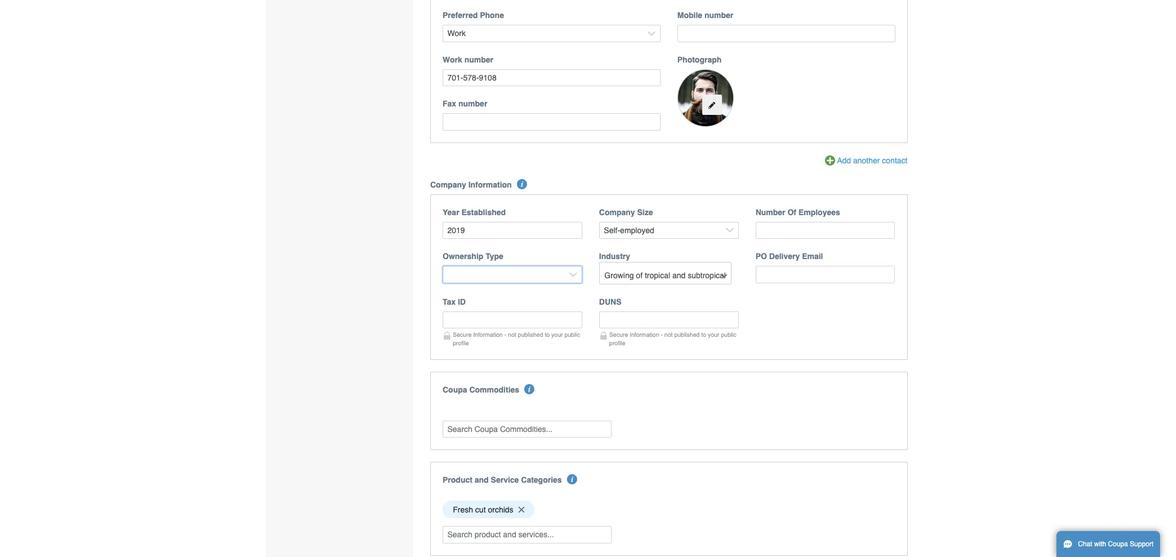 Task type: vqa. For each thing, say whether or not it's contained in the screenshot.
Tax ID's to
yes



Task type: locate. For each thing, give the bounding box(es) containing it.
1 your from the left
[[552, 331, 563, 338]]

company up year
[[431, 180, 466, 189]]

- down tax id text box
[[505, 331, 507, 338]]

coupa right the with
[[1109, 540, 1129, 548]]

secure information - not published to your public profile down tax id text box
[[453, 331, 580, 346]]

information
[[469, 180, 512, 189], [473, 331, 503, 338], [630, 331, 660, 338]]

1 horizontal spatial public
[[721, 331, 737, 338]]

to
[[545, 331, 550, 338], [702, 331, 707, 338]]

published
[[518, 331, 544, 338], [675, 331, 700, 338]]

email
[[803, 252, 824, 261]]

1 profile from the left
[[453, 340, 469, 346]]

information up established
[[469, 180, 512, 189]]

support
[[1131, 540, 1154, 548]]

public for tax id
[[565, 331, 580, 338]]

2 vertical spatial additional information image
[[567, 475, 578, 485]]

size
[[638, 208, 653, 217]]

1 vertical spatial company
[[599, 208, 635, 217]]

1 to from the left
[[545, 331, 550, 338]]

2 to from the left
[[702, 331, 707, 338]]

1 not from the left
[[508, 331, 517, 338]]

0 horizontal spatial secure
[[453, 331, 472, 338]]

Search Coupa Commodities... field
[[443, 421, 612, 438]]

fresh
[[453, 505, 473, 514]]

your
[[552, 331, 563, 338], [708, 331, 720, 338]]

company
[[431, 180, 466, 189], [599, 208, 635, 217]]

1 horizontal spatial to
[[702, 331, 707, 338]]

information for duns
[[630, 331, 660, 338]]

profile down duns
[[610, 340, 626, 346]]

published down duns text box
[[675, 331, 700, 338]]

tax
[[443, 297, 456, 306]]

number of employees
[[756, 208, 841, 217]]

delivery
[[770, 252, 800, 261]]

1 vertical spatial number
[[465, 55, 494, 64]]

1 public from the left
[[565, 331, 580, 338]]

0 horizontal spatial profile
[[453, 340, 469, 346]]

to for duns
[[702, 331, 707, 338]]

1 horizontal spatial secure
[[610, 331, 628, 338]]

1 horizontal spatial profile
[[610, 340, 626, 346]]

product
[[443, 476, 473, 485]]

1 horizontal spatial -
[[661, 331, 663, 338]]

to down duns text box
[[702, 331, 707, 338]]

not
[[508, 331, 517, 338], [665, 331, 673, 338]]

0 horizontal spatial to
[[545, 331, 550, 338]]

0 horizontal spatial public
[[565, 331, 580, 338]]

public for duns
[[721, 331, 737, 338]]

coupa left commodities
[[443, 385, 467, 394]]

with
[[1095, 540, 1107, 548]]

Work number text field
[[443, 69, 661, 86]]

number
[[705, 11, 734, 20], [465, 55, 494, 64], [459, 99, 488, 108]]

1 published from the left
[[518, 331, 544, 338]]

coupa
[[443, 385, 467, 394], [1109, 540, 1129, 548]]

public
[[565, 331, 580, 338], [721, 331, 737, 338]]

additional information image right commodities
[[525, 384, 535, 394]]

commodities
[[470, 385, 520, 394]]

2 not from the left
[[665, 331, 673, 338]]

service
[[491, 476, 519, 485]]

to for tax id
[[545, 331, 550, 338]]

DUNS text field
[[599, 312, 739, 329]]

2 - from the left
[[661, 331, 663, 338]]

your down tax id text box
[[552, 331, 563, 338]]

cut
[[476, 505, 486, 514]]

not down tax id text box
[[508, 331, 517, 338]]

0 horizontal spatial coupa
[[443, 385, 467, 394]]

your for duns
[[708, 331, 720, 338]]

profile
[[453, 340, 469, 346], [610, 340, 626, 346]]

contact
[[883, 156, 908, 165]]

secure down duns
[[610, 331, 628, 338]]

coupa inside button
[[1109, 540, 1129, 548]]

1 - from the left
[[505, 331, 507, 338]]

additional information image up the year established text field
[[517, 179, 527, 189]]

information down tax id text box
[[473, 331, 503, 338]]

Industry text field
[[601, 267, 731, 284]]

to down tax id text box
[[545, 331, 550, 338]]

1 horizontal spatial coupa
[[1109, 540, 1129, 548]]

0 vertical spatial company
[[431, 180, 466, 189]]

secure down id
[[453, 331, 472, 338]]

2 your from the left
[[708, 331, 720, 338]]

0 vertical spatial additional information image
[[517, 179, 527, 189]]

profile down id
[[453, 340, 469, 346]]

not down duns text box
[[665, 331, 673, 338]]

Number Of Employees text field
[[756, 222, 896, 239]]

0 vertical spatial number
[[705, 11, 734, 20]]

0 vertical spatial coupa
[[443, 385, 467, 394]]

2 public from the left
[[721, 331, 737, 338]]

secure for duns
[[610, 331, 628, 338]]

1 secure from the left
[[453, 331, 472, 338]]

0 horizontal spatial -
[[505, 331, 507, 338]]

- down duns text box
[[661, 331, 663, 338]]

established
[[462, 208, 506, 217]]

number right the mobile
[[705, 11, 734, 20]]

product and service categories
[[443, 476, 562, 485]]

2 secure from the left
[[610, 331, 628, 338]]

secure information - not published to your public profile down duns text box
[[610, 331, 737, 346]]

number right work
[[465, 55, 494, 64]]

chat with coupa support button
[[1057, 531, 1161, 557]]

- for duns
[[661, 331, 663, 338]]

work number
[[443, 55, 494, 64]]

secure information - not published to your public profile
[[453, 331, 580, 346], [610, 331, 737, 346]]

Year Established text field
[[443, 222, 583, 239]]

2 published from the left
[[675, 331, 700, 338]]

1 horizontal spatial company
[[599, 208, 635, 217]]

duns
[[599, 297, 622, 306]]

1 horizontal spatial not
[[665, 331, 673, 338]]

1 vertical spatial coupa
[[1109, 540, 1129, 548]]

published down tax id text box
[[518, 331, 544, 338]]

selected list box
[[439, 498, 900, 521]]

secure
[[453, 331, 472, 338], [610, 331, 628, 338]]

2 vertical spatial number
[[459, 99, 488, 108]]

information down duns text box
[[630, 331, 660, 338]]

company information
[[431, 180, 512, 189]]

fax
[[443, 99, 457, 108]]

number
[[756, 208, 786, 217]]

Fax number text field
[[443, 114, 661, 131]]

profile for tax id
[[453, 340, 469, 346]]

additional information image right categories
[[567, 475, 578, 485]]

number right fax
[[459, 99, 488, 108]]

2 profile from the left
[[610, 340, 626, 346]]

0 horizontal spatial secure information - not published to your public profile
[[453, 331, 580, 346]]

-
[[505, 331, 507, 338], [661, 331, 663, 338]]

2 secure information - not published to your public profile from the left
[[610, 331, 737, 346]]

company left size
[[599, 208, 635, 217]]

number for work number
[[465, 55, 494, 64]]

not for duns
[[665, 331, 673, 338]]

id
[[458, 297, 466, 306]]

1 horizontal spatial your
[[708, 331, 720, 338]]

1 horizontal spatial published
[[675, 331, 700, 338]]

0 horizontal spatial your
[[552, 331, 563, 338]]

0 horizontal spatial company
[[431, 180, 466, 189]]

photograph image
[[678, 69, 734, 127]]

1 horizontal spatial secure information - not published to your public profile
[[610, 331, 737, 346]]

additional information image
[[517, 179, 527, 189], [525, 384, 535, 394], [567, 475, 578, 485]]

0 horizontal spatial published
[[518, 331, 544, 338]]

1 vertical spatial additional information image
[[525, 384, 535, 394]]

PO Delivery Email text field
[[756, 266, 896, 283]]

company for company size
[[599, 208, 635, 217]]

1 secure information - not published to your public profile from the left
[[453, 331, 580, 346]]

0 horizontal spatial not
[[508, 331, 517, 338]]

fresh cut orchids option
[[443, 501, 535, 518]]

your down duns text box
[[708, 331, 720, 338]]



Task type: describe. For each thing, give the bounding box(es) containing it.
preferred phone
[[443, 11, 504, 20]]

number for mobile number
[[705, 11, 734, 20]]

secure information - not published to your public profile for tax id
[[453, 331, 580, 346]]

published for duns
[[675, 331, 700, 338]]

another
[[854, 156, 880, 165]]

secure information - not published to your public profile for duns
[[610, 331, 737, 346]]

preferred
[[443, 11, 478, 20]]

- for tax id
[[505, 331, 507, 338]]

employees
[[799, 208, 841, 217]]

information for tax id
[[473, 331, 503, 338]]

ownership
[[443, 252, 484, 261]]

phone
[[480, 11, 504, 20]]

mobile number
[[678, 11, 734, 20]]

not for tax id
[[508, 331, 517, 338]]

fresh cut orchids
[[453, 505, 514, 514]]

of
[[788, 208, 797, 217]]

secure for tax id
[[453, 331, 472, 338]]

additional information image for company information
[[517, 179, 527, 189]]

Tax ID text field
[[443, 312, 583, 329]]

Mobile number text field
[[678, 25, 896, 42]]

year
[[443, 208, 460, 217]]

categories
[[521, 476, 562, 485]]

published for tax id
[[518, 331, 544, 338]]

Search product and services... field
[[443, 526, 612, 544]]

add
[[838, 156, 852, 165]]

mobile
[[678, 11, 703, 20]]

add another contact button
[[826, 155, 908, 167]]

chat with coupa support
[[1079, 540, 1154, 548]]

photograph
[[678, 55, 722, 64]]

add another contact
[[838, 156, 908, 165]]

fax number
[[443, 99, 488, 108]]

orchids
[[488, 505, 514, 514]]

profile for duns
[[610, 340, 626, 346]]

work
[[443, 55, 463, 64]]

coupa commodities
[[443, 385, 520, 394]]

po
[[756, 252, 767, 261]]

year established
[[443, 208, 506, 217]]

tax id
[[443, 297, 466, 306]]

number for fax number
[[459, 99, 488, 108]]

additional information image for product and service categories
[[567, 475, 578, 485]]

chat
[[1079, 540, 1093, 548]]

industry
[[599, 252, 631, 261]]

additional information image for coupa commodities
[[525, 384, 535, 394]]

type
[[486, 252, 504, 261]]

company size
[[599, 208, 653, 217]]

po delivery email
[[756, 252, 824, 261]]

and
[[475, 476, 489, 485]]

your for tax id
[[552, 331, 563, 338]]

change image image
[[709, 101, 716, 109]]

company for company information
[[431, 180, 466, 189]]

ownership type
[[443, 252, 504, 261]]



